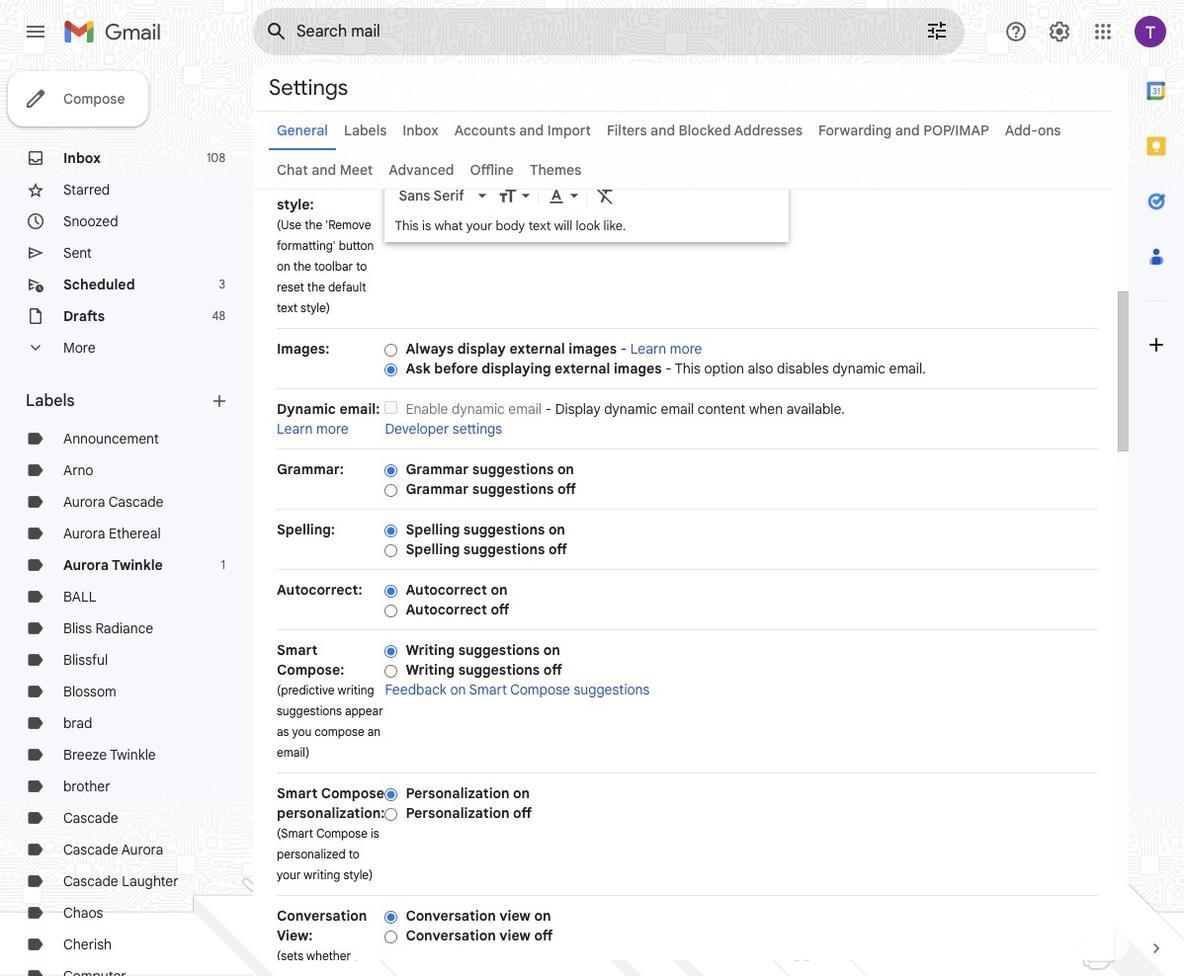 Task type: vqa. For each thing, say whether or not it's contained in the screenshot.
topmost actions
no



Task type: describe. For each thing, give the bounding box(es) containing it.
aurora cascade link
[[63, 493, 163, 511]]

dynamic email: learn more
[[277, 400, 380, 438]]

aurora ethereal
[[63, 525, 161, 543]]

more inside dynamic email: learn more
[[316, 420, 349, 438]]

aurora up laughter on the left of the page
[[121, 841, 163, 859]]

settings
[[269, 74, 348, 100]]

email)
[[277, 745, 309, 760]]

Autocorrect off radio
[[385, 604, 398, 619]]

writing inside smart compose: (predictive writing suggestions appear as you compose an email)
[[338, 683, 374, 698]]

compose
[[315, 724, 364, 739]]

grammar suggestions off
[[406, 480, 576, 498]]

accounts
[[454, 122, 516, 139]]

conversation view on
[[406, 907, 551, 925]]

content
[[698, 400, 745, 418]]

disables
[[777, 360, 829, 378]]

cascade for cascade aurora
[[63, 841, 118, 859]]

2 horizontal spatial -
[[665, 360, 672, 378]]

view for on
[[499, 907, 531, 925]]

pop/imap
[[923, 122, 989, 139]]

compose inside button
[[63, 90, 125, 108]]

themes
[[530, 161, 581, 179]]

and for filters
[[650, 122, 675, 139]]

off up "writing suggestions on"
[[491, 601, 509, 619]]

the inside conversation view: (sets whether emails of the sam
[[328, 970, 346, 976]]

forwarding and pop/imap
[[818, 122, 989, 139]]

cascade link
[[63, 809, 118, 827]]

personalized
[[277, 847, 346, 862]]

main menu image
[[24, 20, 47, 43]]

and for chat
[[312, 161, 336, 179]]

blossom link
[[63, 683, 116, 701]]

settings
[[452, 420, 502, 438]]

reset
[[277, 280, 304, 295]]

breeze twinkle link
[[63, 746, 156, 764]]

1 horizontal spatial -
[[620, 340, 627, 358]]

cascade for cascade link
[[63, 809, 118, 827]]

enable
[[406, 400, 448, 418]]

'remove
[[325, 217, 371, 232]]

enable dynamic email - display dynamic email content when available. developer settings
[[385, 400, 845, 438]]

ask before displaying external images - this option also disables dynamic email.
[[406, 360, 926, 378]]

addresses
[[734, 122, 803, 139]]

import
[[547, 122, 591, 139]]

sans
[[399, 187, 430, 205]]

autocorrect for autocorrect off
[[406, 601, 487, 619]]

gmail image
[[63, 12, 171, 51]]

developer settings link
[[385, 420, 502, 438]]

smart for smart compose personalization:
[[277, 785, 318, 803]]

1 horizontal spatial is
[[422, 217, 431, 234]]

suggestions for grammar suggestions on
[[472, 461, 554, 478]]

2 horizontal spatial dynamic
[[832, 360, 885, 378]]

the right reset
[[307, 280, 325, 295]]

brad link
[[63, 715, 92, 732]]

108
[[206, 150, 225, 165]]

breeze twinkle
[[63, 746, 156, 764]]

button
[[339, 238, 374, 253]]

on down display
[[557, 461, 574, 478]]

aurora for aurora ethereal
[[63, 525, 105, 543]]

remove formatting ‪(⌘\)‬ image
[[595, 186, 615, 206]]

on down spelling suggestions off
[[491, 581, 508, 599]]

3
[[219, 277, 225, 292]]

cherish link
[[63, 936, 112, 954]]

brad
[[63, 715, 92, 732]]

Ask before displaying external images radio
[[385, 363, 398, 377]]

Grammar suggestions on radio
[[385, 463, 398, 478]]

chaos link
[[63, 904, 103, 922]]

chat and meet link
[[277, 161, 373, 179]]

radiance
[[95, 620, 153, 637]]

personalization for personalization on
[[406, 785, 510, 803]]

Personalization on radio
[[385, 788, 398, 802]]

ask
[[406, 360, 431, 378]]

compose button
[[8, 71, 149, 127]]

1 vertical spatial this
[[675, 360, 701, 378]]

smart compose personalization: (smart compose is personalized to your writing style)
[[277, 785, 385, 883]]

filters and blocked addresses link
[[607, 122, 803, 139]]

0 horizontal spatial text
[[277, 300, 297, 315]]

personalization on
[[406, 785, 530, 803]]

cascade laughter
[[63, 873, 178, 890]]

labels navigation
[[0, 63, 253, 976]]

conversation view: (sets whether emails of the sam
[[277, 907, 378, 976]]

off for conversation view on
[[534, 927, 553, 945]]

suggestions for writing suggestions off
[[458, 661, 540, 679]]

of
[[314, 970, 325, 976]]

Personalization off radio
[[385, 807, 398, 822]]

suggestions for grammar suggestions off
[[472, 480, 554, 498]]

suggestions for spelling suggestions on
[[463, 521, 545, 539]]

1 vertical spatial smart
[[469, 681, 507, 699]]

the up formatting'
[[305, 217, 322, 232]]

Conversation view off radio
[[385, 930, 398, 945]]

support image
[[1004, 20, 1028, 43]]

emails
[[277, 970, 311, 976]]

formatting'
[[277, 238, 336, 253]]

0 horizontal spatial dynamic
[[452, 400, 505, 418]]

conversation for conversation view: (sets whether emails of the sam
[[277, 907, 367, 925]]

twinkle for breeze twinkle
[[110, 746, 156, 764]]

arno link
[[63, 462, 93, 479]]

dynamic
[[277, 400, 336, 418]]

the down formatting'
[[293, 259, 311, 274]]

style:
[[277, 196, 314, 213]]

displaying
[[482, 360, 551, 378]]

scheduled link
[[63, 276, 135, 294]]

blocked
[[679, 122, 731, 139]]

always display external images - learn more
[[406, 340, 702, 358]]

2 email from the left
[[661, 400, 694, 418]]

brother
[[63, 778, 110, 796]]

what
[[435, 217, 463, 234]]

as
[[277, 724, 289, 739]]

add-ons link
[[1005, 122, 1061, 139]]

Grammar suggestions off radio
[[385, 483, 398, 498]]

(sets
[[277, 949, 303, 964]]

cascade laughter link
[[63, 873, 178, 890]]

blossom
[[63, 683, 116, 701]]

style) inside smart compose personalization: (smart compose is personalized to your writing style)
[[343, 868, 373, 883]]

off for writing suggestions on
[[543, 661, 562, 679]]

Search mail text field
[[296, 22, 870, 42]]

available.
[[786, 400, 845, 418]]

Autocorrect on radio
[[385, 584, 398, 599]]

on up spelling suggestions off
[[548, 521, 565, 539]]

off for spelling suggestions on
[[548, 541, 567, 558]]

view for off
[[499, 927, 531, 945]]

1 horizontal spatial dynamic
[[604, 400, 657, 418]]

autocorrect on
[[406, 581, 508, 599]]

writing suggestions off
[[406, 661, 562, 679]]

aurora cascade
[[63, 493, 163, 511]]

offline
[[470, 161, 514, 179]]

themes link
[[530, 161, 581, 179]]

grammar:
[[277, 461, 344, 478]]

sans serif option
[[395, 186, 475, 206]]

blissful link
[[63, 651, 108, 669]]

conversation view off
[[406, 927, 553, 945]]

email.
[[889, 360, 926, 378]]

starred link
[[63, 181, 110, 199]]

- inside enable dynamic email - display dynamic email content when available. developer settings
[[545, 400, 552, 418]]

snoozed
[[63, 212, 118, 230]]

look
[[576, 217, 600, 234]]

1
[[221, 557, 225, 572]]

sent link
[[63, 244, 92, 262]]

1 vertical spatial external
[[554, 360, 610, 378]]

bliss radiance
[[63, 620, 153, 637]]

ons
[[1038, 122, 1061, 139]]



Task type: locate. For each thing, give the bounding box(es) containing it.
settings image
[[1048, 20, 1071, 43]]

None checkbox
[[385, 401, 398, 414]]

spelling for spelling suggestions on
[[406, 521, 460, 539]]

inbox link up starred
[[63, 149, 101, 167]]

1 horizontal spatial more
[[670, 340, 702, 358]]

smart up personalization:
[[277, 785, 318, 803]]

aurora for aurora twinkle
[[63, 556, 109, 574]]

aurora up aurora twinkle
[[63, 525, 105, 543]]

aurora down the arno link
[[63, 493, 105, 511]]

to inside smart compose personalization: (smart compose is personalized to your writing style)
[[349, 847, 360, 862]]

2 spelling from the top
[[406, 541, 460, 558]]

Always display external images radio
[[385, 343, 398, 358]]

inbox inside labels navigation
[[63, 149, 101, 167]]

forwarding and pop/imap link
[[818, 122, 989, 139]]

on inside default text style: (use the 'remove formatting' button on the toolbar to reset the default text style)
[[277, 259, 290, 274]]

default
[[328, 280, 366, 295]]

Writing suggestions on radio
[[385, 644, 398, 659]]

filters and blocked addresses
[[607, 122, 803, 139]]

conversation for conversation view off
[[406, 927, 496, 945]]

None search field
[[253, 8, 965, 55]]

inbox up advanced link on the left top of the page
[[403, 122, 439, 139]]

dynamic
[[832, 360, 885, 378], [452, 400, 505, 418], [604, 400, 657, 418]]

grammar
[[406, 461, 469, 478], [406, 480, 469, 498]]

0 vertical spatial autocorrect
[[406, 581, 487, 599]]

0 vertical spatial to
[[356, 259, 367, 274]]

grammar down developer settings "link"
[[406, 461, 469, 478]]

this left option
[[675, 360, 701, 378]]

twinkle for aurora twinkle
[[112, 556, 163, 574]]

feedback on smart compose suggestions
[[385, 681, 650, 699]]

search mail image
[[259, 14, 295, 49]]

grammar suggestions on
[[406, 461, 574, 478]]

0 horizontal spatial learn
[[277, 420, 313, 438]]

1 horizontal spatial learn
[[630, 340, 666, 358]]

to
[[356, 259, 367, 274], [349, 847, 360, 862]]

1 vertical spatial is
[[371, 826, 379, 841]]

1 horizontal spatial your
[[466, 217, 492, 234]]

feedback on smart compose suggestions link
[[385, 681, 650, 699]]

conversation up view:
[[277, 907, 367, 925]]

0 horizontal spatial inbox
[[63, 149, 101, 167]]

0 horizontal spatial your
[[277, 868, 301, 883]]

0 vertical spatial grammar
[[406, 461, 469, 478]]

1 horizontal spatial this
[[675, 360, 701, 378]]

writing for writing suggestions on
[[406, 641, 455, 659]]

more down dynamic
[[316, 420, 349, 438]]

spelling suggestions on
[[406, 521, 565, 539]]

twinkle right breeze
[[110, 746, 156, 764]]

0 vertical spatial this
[[395, 217, 419, 234]]

chaos
[[63, 904, 103, 922]]

2 personalization from the top
[[406, 804, 510, 822]]

1 autocorrect from the top
[[406, 581, 487, 599]]

images:
[[277, 340, 329, 358]]

external down always display external images - learn more
[[554, 360, 610, 378]]

2 vertical spatial smart
[[277, 785, 318, 803]]

conversation for conversation view on
[[406, 907, 496, 925]]

writing up feedback
[[406, 661, 455, 679]]

view
[[499, 907, 531, 925], [499, 927, 531, 945]]

cascade for cascade laughter
[[63, 873, 118, 890]]

0 vertical spatial labels
[[344, 122, 387, 139]]

personalization for personalization off
[[406, 804, 510, 822]]

1 horizontal spatial inbox
[[403, 122, 439, 139]]

an
[[367, 724, 381, 739]]

view:
[[277, 927, 313, 945]]

is left what
[[422, 217, 431, 234]]

off down conversation view on
[[534, 927, 553, 945]]

Conversation view on radio
[[385, 910, 398, 925]]

on up personalization off
[[513, 785, 530, 803]]

external up displaying
[[509, 340, 565, 358]]

off down personalization on
[[513, 804, 532, 822]]

spelling right spelling suggestions on option
[[406, 521, 460, 539]]

writing for writing suggestions off
[[406, 661, 455, 679]]

0 vertical spatial smart
[[277, 641, 318, 659]]

0 horizontal spatial learn more link
[[277, 420, 349, 438]]

aurora ethereal link
[[63, 525, 161, 543]]

learn up the ask before displaying external images - this option also disables dynamic email.
[[630, 340, 666, 358]]

1 vertical spatial grammar
[[406, 480, 469, 498]]

0 vertical spatial writing
[[338, 683, 374, 698]]

forwarding
[[818, 122, 892, 139]]

inbox up starred
[[63, 149, 101, 167]]

compose
[[63, 90, 125, 108], [510, 681, 570, 699], [321, 785, 384, 803], [316, 826, 368, 841]]

personalization up personalization off
[[406, 785, 510, 803]]

is inside smart compose personalization: (smart compose is personalized to your writing style)
[[371, 826, 379, 841]]

like.
[[603, 217, 626, 234]]

0 vertical spatial more
[[670, 340, 702, 358]]

0 vertical spatial twinkle
[[112, 556, 163, 574]]

email down the ask before displaying external images - this option also disables dynamic email.
[[661, 400, 694, 418]]

1 vertical spatial images
[[614, 360, 662, 378]]

cascade down brother
[[63, 809, 118, 827]]

writing up 'appear'
[[338, 683, 374, 698]]

text left will on the left top of page
[[528, 217, 551, 234]]

add-
[[1005, 122, 1038, 139]]

sent
[[63, 244, 92, 262]]

external
[[509, 340, 565, 358], [554, 360, 610, 378]]

and for accounts
[[519, 122, 544, 139]]

when
[[749, 400, 783, 418]]

to down button
[[356, 259, 367, 274]]

aurora twinkle link
[[63, 556, 163, 574]]

on up the conversation view off
[[534, 907, 551, 925]]

aurora for aurora cascade
[[63, 493, 105, 511]]

to right personalized at the left of page
[[349, 847, 360, 862]]

1 vertical spatial labels
[[26, 391, 75, 411]]

1 vertical spatial inbox
[[63, 149, 101, 167]]

labels for labels heading
[[26, 391, 75, 411]]

smart down writing suggestions off
[[469, 681, 507, 699]]

snoozed link
[[63, 212, 118, 230]]

compose down personalization:
[[316, 826, 368, 841]]

1 horizontal spatial email
[[661, 400, 694, 418]]

blissful
[[63, 651, 108, 669]]

0 horizontal spatial more
[[316, 420, 349, 438]]

and right "filters"
[[650, 122, 675, 139]]

autocorrect for autocorrect on
[[406, 581, 487, 599]]

1 horizontal spatial inbox link
[[403, 122, 439, 139]]

more button
[[0, 332, 237, 364]]

to inside default text style: (use the 'remove formatting' button on the toolbar to reset the default text style)
[[356, 259, 367, 274]]

learn more link
[[630, 340, 702, 358], [277, 420, 349, 438]]

writing right writing suggestions on option
[[406, 641, 455, 659]]

off up feedback on smart compose suggestions
[[543, 661, 562, 679]]

cascade aurora link
[[63, 841, 163, 859]]

autocorrect up autocorrect off
[[406, 581, 487, 599]]

1 horizontal spatial style)
[[343, 868, 373, 883]]

personalization down personalization on
[[406, 804, 510, 822]]

0 horizontal spatial is
[[371, 826, 379, 841]]

off down spelling suggestions on
[[548, 541, 567, 558]]

0 vertical spatial text
[[330, 176, 357, 194]]

dynamic left email.
[[832, 360, 885, 378]]

0 vertical spatial inbox
[[403, 122, 439, 139]]

more
[[670, 340, 702, 358], [316, 420, 349, 438]]

0 vertical spatial style)
[[301, 300, 330, 315]]

aurora twinkle
[[63, 556, 163, 574]]

style)
[[301, 300, 330, 315], [343, 868, 373, 883]]

1 vertical spatial writing
[[304, 868, 340, 883]]

is
[[422, 217, 431, 234], [371, 826, 379, 841]]

Writing suggestions off radio
[[385, 664, 398, 679]]

1 vertical spatial view
[[499, 927, 531, 945]]

off for grammar suggestions on
[[557, 480, 576, 498]]

(smart
[[277, 826, 313, 841]]

0 vertical spatial external
[[509, 340, 565, 358]]

48
[[212, 308, 225, 323]]

on
[[277, 259, 290, 274], [557, 461, 574, 478], [548, 521, 565, 539], [491, 581, 508, 599], [543, 641, 560, 659], [450, 681, 466, 699], [513, 785, 530, 803], [534, 907, 551, 925]]

- left option
[[665, 360, 672, 378]]

will
[[554, 217, 573, 234]]

feedback
[[385, 681, 447, 699]]

inbox link up advanced link on the left top of the page
[[403, 122, 439, 139]]

chat and meet
[[277, 161, 373, 179]]

general
[[277, 122, 328, 139]]

0 horizontal spatial -
[[545, 400, 552, 418]]

conversation up the conversation view off
[[406, 907, 496, 925]]

- up the ask before displaying external images - this option also disables dynamic email.
[[620, 340, 627, 358]]

serif
[[433, 187, 464, 205]]

1 vertical spatial spelling
[[406, 541, 460, 558]]

and right chat
[[312, 161, 336, 179]]

twinkle down the ethereal
[[112, 556, 163, 574]]

2 vertical spatial -
[[545, 400, 552, 418]]

learn down dynamic
[[277, 420, 313, 438]]

1 horizontal spatial learn more link
[[630, 340, 702, 358]]

text up "'remove"
[[330, 176, 357, 194]]

0 vertical spatial is
[[422, 217, 431, 234]]

writing inside smart compose personalization: (smart compose is personalized to your writing style)
[[304, 868, 340, 883]]

whether
[[306, 949, 351, 964]]

grammar for grammar suggestions on
[[406, 461, 469, 478]]

cascade aurora
[[63, 841, 163, 859]]

meet
[[340, 161, 373, 179]]

images up display
[[569, 340, 617, 358]]

style) down reset
[[301, 300, 330, 315]]

labels down more
[[26, 391, 75, 411]]

display
[[555, 400, 601, 418]]

email down displaying
[[508, 400, 542, 418]]

2 vertical spatial text
[[277, 300, 297, 315]]

spelling for spelling suggestions off
[[406, 541, 460, 558]]

appear
[[345, 704, 383, 719]]

always
[[406, 340, 454, 358]]

1 vertical spatial personalization
[[406, 804, 510, 822]]

view down conversation view on
[[499, 927, 531, 945]]

cherish
[[63, 936, 112, 954]]

bliss
[[63, 620, 92, 637]]

on down writing suggestions off
[[450, 681, 466, 699]]

cascade down cascade link
[[63, 841, 118, 859]]

is down personalization:
[[371, 826, 379, 841]]

autocorrect down 'autocorrect on'
[[406, 601, 487, 619]]

text down reset
[[277, 300, 297, 315]]

0 horizontal spatial email
[[508, 400, 542, 418]]

2 grammar from the top
[[406, 480, 469, 498]]

on up feedback on smart compose suggestions
[[543, 641, 560, 659]]

0 vertical spatial writing
[[406, 641, 455, 659]]

1 writing from the top
[[406, 641, 455, 659]]

offline link
[[470, 161, 514, 179]]

spelling right the spelling suggestions off radio
[[406, 541, 460, 558]]

0 vertical spatial -
[[620, 340, 627, 358]]

conversation down conversation view on
[[406, 927, 496, 945]]

smart compose: (predictive writing suggestions appear as you compose an email)
[[277, 641, 383, 760]]

0 vertical spatial spelling
[[406, 521, 460, 539]]

labels for the labels link
[[344, 122, 387, 139]]

and left pop/imap
[[895, 122, 920, 139]]

1 vertical spatial more
[[316, 420, 349, 438]]

0 vertical spatial learn more link
[[630, 340, 702, 358]]

and for forwarding
[[895, 122, 920, 139]]

style) down personalized at the left of page
[[343, 868, 373, 883]]

1 view from the top
[[499, 907, 531, 925]]

compose down writing suggestions off
[[510, 681, 570, 699]]

your inside smart compose personalization: (smart compose is personalized to your writing style)
[[277, 868, 301, 883]]

before
[[434, 360, 478, 378]]

suggestions inside smart compose: (predictive writing suggestions appear as you compose an email)
[[277, 704, 342, 719]]

more
[[63, 339, 95, 357]]

dynamic up settings
[[452, 400, 505, 418]]

0 vertical spatial inbox link
[[403, 122, 439, 139]]

1 vertical spatial learn
[[277, 420, 313, 438]]

1 vertical spatial your
[[277, 868, 301, 883]]

0 vertical spatial personalization
[[406, 785, 510, 803]]

grammar for grammar suggestions off
[[406, 480, 469, 498]]

style) inside default text style: (use the 'remove formatting' button on the toolbar to reset the default text style)
[[301, 300, 330, 315]]

images up enable dynamic email - display dynamic email content when available. developer settings at the top
[[614, 360, 662, 378]]

ball link
[[63, 588, 96, 606]]

1 vertical spatial text
[[528, 217, 551, 234]]

starred
[[63, 181, 110, 199]]

conversation inside conversation view: (sets whether emails of the sam
[[277, 907, 367, 925]]

0 horizontal spatial labels
[[26, 391, 75, 411]]

suggestions for writing suggestions on
[[458, 641, 540, 659]]

formatting options toolbar
[[391, 177, 783, 214]]

announcement link
[[63, 430, 159, 448]]

0 horizontal spatial this
[[395, 217, 419, 234]]

smart inside smart compose: (predictive writing suggestions appear as you compose an email)
[[277, 641, 318, 659]]

smart inside smart compose personalization: (smart compose is personalized to your writing style)
[[277, 785, 318, 803]]

0 horizontal spatial style)
[[301, 300, 330, 315]]

1 personalization from the top
[[406, 785, 510, 803]]

compose:
[[277, 661, 344, 679]]

the right of on the bottom left of page
[[328, 970, 346, 976]]

tab list
[[1129, 63, 1184, 905]]

you
[[292, 724, 312, 739]]

0 horizontal spatial inbox link
[[63, 149, 101, 167]]

add-ons
[[1005, 122, 1061, 139]]

learn
[[630, 340, 666, 358], [277, 420, 313, 438]]

on up reset
[[277, 259, 290, 274]]

spelling:
[[277, 521, 335, 539]]

writing down personalized at the left of page
[[304, 868, 340, 883]]

announcement
[[63, 430, 159, 448]]

0 vertical spatial view
[[499, 907, 531, 925]]

and left the import
[[519, 122, 544, 139]]

Spelling suggestions off radio
[[385, 543, 398, 558]]

advanced search options image
[[917, 11, 957, 50]]

compose down gmail image
[[63, 90, 125, 108]]

filters
[[607, 122, 647, 139]]

labels link
[[344, 122, 387, 139]]

1 horizontal spatial labels
[[344, 122, 387, 139]]

more up the ask before displaying external images - this option also disables dynamic email.
[[670, 340, 702, 358]]

cascade up chaos in the left of the page
[[63, 873, 118, 890]]

compose up personalization:
[[321, 785, 384, 803]]

personalization
[[406, 785, 510, 803], [406, 804, 510, 822]]

labels heading
[[26, 391, 210, 411]]

labels inside navigation
[[26, 391, 75, 411]]

1 grammar from the top
[[406, 461, 469, 478]]

0 vertical spatial images
[[569, 340, 617, 358]]

- left display
[[545, 400, 552, 418]]

2 autocorrect from the top
[[406, 601, 487, 619]]

conversation
[[277, 907, 367, 925], [406, 907, 496, 925], [406, 927, 496, 945]]

your down personalized at the left of page
[[277, 868, 301, 883]]

inbox
[[403, 122, 439, 139], [63, 149, 101, 167]]

Spelling suggestions on radio
[[385, 524, 398, 538]]

learn more link up the ask before displaying external images - this option also disables dynamic email.
[[630, 340, 702, 358]]

aurora up ball
[[63, 556, 109, 574]]

1 vertical spatial learn more link
[[277, 420, 349, 438]]

0 vertical spatial learn
[[630, 340, 666, 358]]

1 spelling from the top
[[406, 521, 460, 539]]

2 horizontal spatial text
[[528, 217, 551, 234]]

0 vertical spatial your
[[466, 217, 492, 234]]

1 vertical spatial inbox link
[[63, 149, 101, 167]]

2 view from the top
[[499, 927, 531, 945]]

1 vertical spatial twinkle
[[110, 746, 156, 764]]

view up the conversation view off
[[499, 907, 531, 925]]

learn more link down dynamic
[[277, 420, 349, 438]]

dynamic right display
[[604, 400, 657, 418]]

1 vertical spatial -
[[665, 360, 672, 378]]

labels up the meet
[[344, 122, 387, 139]]

1 vertical spatial style)
[[343, 868, 373, 883]]

suggestions for spelling suggestions off
[[463, 541, 545, 558]]

accounts and import link
[[454, 122, 591, 139]]

learn inside dynamic email: learn more
[[277, 420, 313, 438]]

toolbar
[[314, 259, 353, 274]]

option
[[704, 360, 744, 378]]

1 vertical spatial to
[[349, 847, 360, 862]]

spelling suggestions off
[[406, 541, 567, 558]]

1 email from the left
[[508, 400, 542, 418]]

text
[[330, 176, 357, 194], [528, 217, 551, 234], [277, 300, 297, 315]]

autocorrect:
[[277, 581, 362, 599]]

ethereal
[[109, 525, 161, 543]]

smart for smart compose:
[[277, 641, 318, 659]]

your right what
[[466, 217, 492, 234]]

also
[[748, 360, 773, 378]]

2 writing from the top
[[406, 661, 455, 679]]

1 vertical spatial autocorrect
[[406, 601, 487, 619]]

cascade up the ethereal
[[108, 493, 163, 511]]

smart up compose:
[[277, 641, 318, 659]]

off down "grammar suggestions on"
[[557, 480, 576, 498]]

1 horizontal spatial text
[[330, 176, 357, 194]]

this down sans
[[395, 217, 419, 234]]

grammar right grammar suggestions off option on the left of the page
[[406, 480, 469, 498]]

1 vertical spatial writing
[[406, 661, 455, 679]]



